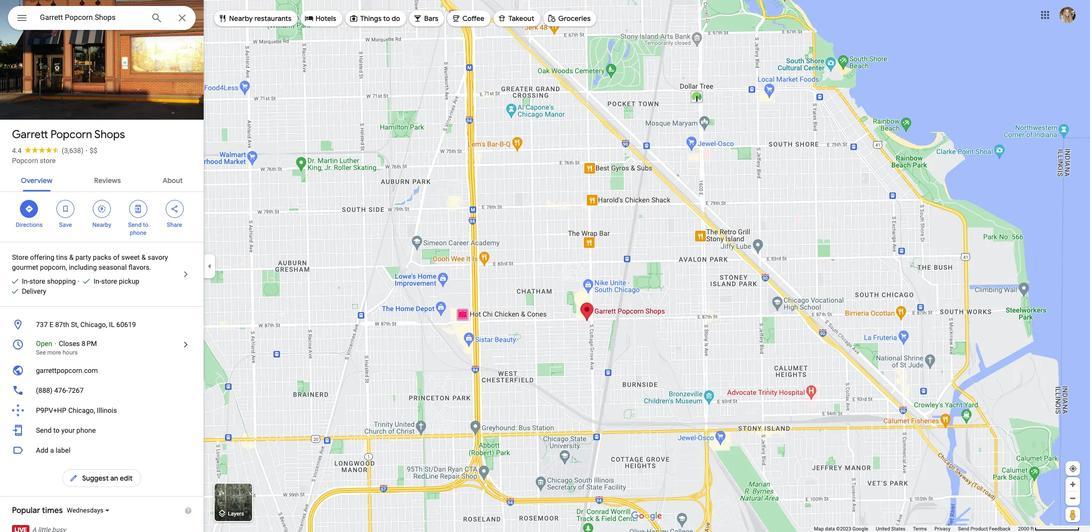 Task type: vqa. For each thing, say whether or not it's contained in the screenshot.
LABEL on the bottom
yes



Task type: describe. For each thing, give the bounding box(es) containing it.
$$
[[90, 147, 97, 155]]

tins
[[56, 254, 68, 262]]

store for in-store shopping
[[29, 278, 45, 286]]

gourmet
[[12, 264, 38, 272]]

chicago, inside button
[[68, 407, 95, 415]]

footer inside google maps element
[[814, 526, 1018, 533]]

to for send to phone
[[143, 222, 148, 229]]

store for popcorn store
[[40, 157, 56, 165]]

packs
[[93, 254, 111, 262]]

edit
[[120, 474, 133, 483]]

737
[[36, 321, 48, 329]]

2000 ft
[[1018, 527, 1034, 532]]

p9pv+hp chicago, illinois button
[[0, 401, 204, 421]]

8 pm
[[82, 340, 97, 348]]

restaurants
[[254, 14, 292, 23]]

 coffee
[[451, 13, 485, 24]]

(888) 476-7267
[[36, 387, 84, 395]]

map data ©2023 google
[[814, 527, 868, 532]]

in-store pickup
[[94, 278, 139, 286]]

popular times
[[12, 506, 63, 516]]

send to your phone button
[[0, 421, 204, 441]]

google account: michelle dermenjian  
(michelle.dermenjian@adept.ai) image
[[1060, 7, 1076, 23]]

closes
[[59, 340, 80, 348]]

store for in-store pickup
[[101, 278, 117, 286]]

terms
[[913, 527, 927, 532]]

(3,638)
[[62, 147, 84, 155]]

nearby inside actions for garrett popcorn shops region
[[92, 222, 111, 229]]

 suggest an edit
[[69, 473, 133, 484]]

st,
[[71, 321, 79, 329]]

to inside  things to do
[[383, 14, 390, 23]]


[[61, 204, 70, 215]]

add a label button
[[0, 441, 204, 461]]

p9pv+hp chicago, illinois
[[36, 407, 117, 415]]

wednesdays
[[67, 507, 103, 514]]

nearby inside  nearby restaurants
[[229, 14, 253, 23]]

label
[[56, 447, 70, 455]]

united states button
[[876, 526, 906, 533]]

shopping
[[47, 278, 76, 286]]

about button
[[155, 168, 191, 192]]

 search field
[[8, 6, 196, 32]]

7267
[[68, 387, 84, 395]]

illinois
[[97, 407, 117, 415]]

send to phone
[[128, 222, 148, 237]]

google
[[853, 527, 868, 532]]

see
[[36, 349, 46, 356]]

reviews
[[94, 176, 121, 185]]

map
[[814, 527, 824, 532]]

ft
[[1031, 527, 1034, 532]]

wednesdays button
[[67, 507, 165, 515]]

delivery
[[22, 288, 46, 296]]

il
[[109, 321, 115, 329]]

suggest
[[82, 474, 109, 483]]

show street view coverage image
[[1066, 508, 1080, 523]]

send product feedback button
[[958, 526, 1011, 533]]

· for ·
[[78, 278, 80, 286]]

garrett popcorn shops
[[12, 128, 125, 142]]

privacy
[[935, 527, 951, 532]]

party
[[75, 254, 91, 262]]

more
[[47, 349, 61, 356]]

show your location image
[[1069, 465, 1078, 474]]

sweet
[[121, 254, 140, 262]]

offering
[[30, 254, 54, 262]]

shops
[[94, 128, 125, 142]]

371
[[25, 99, 39, 108]]

privacy button
[[935, 526, 951, 533]]

 bars
[[413, 13, 438, 24]]

about
[[163, 176, 183, 185]]

3,638 reviews element
[[62, 147, 84, 155]]

an
[[110, 474, 118, 483]]

states
[[891, 527, 906, 532]]

Garrett Popcorn Shops field
[[8, 6, 196, 30]]

your
[[61, 427, 75, 435]]

reviews button
[[86, 168, 129, 192]]

 hotels
[[305, 13, 336, 24]]

seasonal
[[99, 264, 127, 272]]


[[547, 13, 556, 24]]

tab list inside the garrett popcorn shops main content
[[0, 168, 204, 192]]



Task type: locate. For each thing, give the bounding box(es) containing it.
2 vertical spatial to
[[53, 427, 60, 435]]

chicago, inside button
[[80, 321, 107, 329]]

tab list containing overview
[[0, 168, 204, 192]]

0 vertical spatial popcorn
[[51, 128, 92, 142]]

has in-store shopping group
[[6, 277, 76, 287]]

overview button
[[13, 168, 60, 192]]

actions for garrett popcorn shops region
[[0, 192, 204, 242]]

store up delivery
[[29, 278, 45, 286]]

⋅
[[54, 340, 57, 348]]

directions
[[16, 222, 43, 229]]

information for garrett popcorn shops region
[[0, 315, 204, 441]]

collapse side panel image
[[204, 261, 215, 272]]

737 e 87th st, chicago, il 60619
[[36, 321, 136, 329]]

chicago,
[[80, 321, 107, 329], [68, 407, 95, 415]]

send left the product at the bottom right of page
[[958, 527, 969, 532]]

to
[[383, 14, 390, 23], [143, 222, 148, 229], [53, 427, 60, 435]]

· $$
[[85, 147, 97, 155]]

add a label
[[36, 447, 70, 455]]

open ⋅ closes 8 pm see more hours
[[36, 340, 97, 356]]

 things to do
[[349, 13, 400, 24]]

0 horizontal spatial popcorn
[[12, 157, 38, 165]]

1 vertical spatial phone
[[76, 427, 96, 435]]


[[305, 13, 314, 24]]

0 horizontal spatial &
[[69, 254, 74, 262]]

popcorn store button
[[12, 156, 56, 166]]

1 & from the left
[[69, 254, 74, 262]]

layers
[[228, 511, 244, 518]]

google maps element
[[0, 0, 1090, 533]]

None field
[[40, 11, 143, 23]]

things
[[360, 14, 382, 23]]

photo of garrett popcorn shops image
[[0, 0, 208, 120]]

share
[[167, 222, 182, 229]]

1 vertical spatial popcorn
[[12, 157, 38, 165]]

0 vertical spatial to
[[383, 14, 390, 23]]

photos
[[41, 99, 66, 108]]

p9pv+hp
[[36, 407, 66, 415]]

add
[[36, 447, 48, 455]]

store down 4.4 stars image
[[40, 157, 56, 165]]

1 vertical spatial send
[[36, 427, 52, 435]]

phone inside send to phone
[[130, 230, 146, 237]]

 nearby restaurants
[[218, 13, 292, 24]]

do
[[392, 14, 400, 23]]

737 e 87th st, chicago, il 60619 button
[[0, 315, 204, 335]]

garrettpopcorn.com
[[36, 367, 98, 375]]

e
[[49, 321, 53, 329]]

to inside button
[[53, 427, 60, 435]]

garrett
[[12, 128, 48, 142]]

0 horizontal spatial nearby
[[92, 222, 111, 229]]

tab list
[[0, 168, 204, 192]]

pickup
[[119, 278, 139, 286]]

hours
[[63, 349, 78, 356]]

chicago, down 7267
[[68, 407, 95, 415]]

2 in- from the left
[[94, 278, 101, 286]]


[[25, 204, 34, 215]]

& up flavors.
[[142, 254, 146, 262]]

store
[[12, 254, 28, 262]]


[[170, 204, 179, 215]]

popcorn inside button
[[12, 157, 38, 165]]


[[497, 13, 506, 24]]

371 photos button
[[7, 95, 70, 112]]

garrett popcorn shops main content
[[0, 0, 208, 533]]

footer
[[814, 526, 1018, 533]]

in- for in-store pickup
[[94, 278, 101, 286]]

1 vertical spatial nearby
[[92, 222, 111, 229]]

send up add
[[36, 427, 52, 435]]

phone down 
[[130, 230, 146, 237]]

nearby right 
[[229, 14, 253, 23]]

2000
[[1018, 527, 1029, 532]]

0 vertical spatial send
[[128, 222, 141, 229]]

2 vertical spatial send
[[958, 527, 969, 532]]

0 vertical spatial chicago,
[[80, 321, 107, 329]]

87th
[[55, 321, 69, 329]]

phone right 'your'
[[76, 427, 96, 435]]


[[134, 204, 143, 215]]

coffee
[[462, 14, 485, 23]]

2 horizontal spatial to
[[383, 14, 390, 23]]

 button
[[8, 6, 36, 32]]

0 horizontal spatial in-
[[22, 278, 29, 286]]

0 vertical spatial nearby
[[229, 14, 253, 23]]

4.4 stars image
[[22, 147, 62, 153]]

to for send to your phone
[[53, 427, 60, 435]]

to left share
[[143, 222, 148, 229]]

1 horizontal spatial in-
[[94, 278, 101, 286]]

send for send to phone
[[128, 222, 141, 229]]

to left the do
[[383, 14, 390, 23]]

1 horizontal spatial &
[[142, 254, 146, 262]]

1 horizontal spatial ·
[[85, 147, 88, 155]]

including
[[69, 264, 97, 272]]

store inside button
[[40, 157, 56, 165]]

send for send product feedback
[[958, 527, 969, 532]]

footer containing map data ©2023 google
[[814, 526, 1018, 533]]


[[451, 13, 460, 24]]

2 & from the left
[[142, 254, 146, 262]]

0 vertical spatial ·
[[85, 147, 88, 155]]

popcorn up (3,638) at top left
[[51, 128, 92, 142]]

4.4
[[12, 147, 22, 155]]

terms button
[[913, 526, 927, 533]]

& right the tins
[[69, 254, 74, 262]]

(888)
[[36, 387, 53, 395]]

overview
[[21, 176, 52, 185]]

1 horizontal spatial phone
[[130, 230, 146, 237]]

store
[[40, 157, 56, 165], [29, 278, 45, 286], [101, 278, 117, 286]]

send inside send to your phone button
[[36, 427, 52, 435]]

0 vertical spatial phone
[[130, 230, 146, 237]]

feedback
[[989, 527, 1011, 532]]

476-
[[54, 387, 68, 395]]

a
[[50, 447, 54, 455]]

(888) 476-7267 button
[[0, 381, 204, 401]]

none field inside the garrett popcorn shops field
[[40, 11, 143, 23]]

wednesdays option
[[67, 507, 105, 514]]

bars
[[424, 14, 438, 23]]

times
[[42, 506, 63, 516]]


[[349, 13, 358, 24]]

price: moderate element
[[90, 147, 97, 155]]

open
[[36, 340, 52, 348]]

send inside send product feedback button
[[958, 527, 969, 532]]

savory
[[148, 254, 168, 262]]

popcorn,
[[40, 264, 67, 272]]

2000 ft button
[[1018, 527, 1080, 532]]

groceries
[[558, 14, 591, 23]]

product
[[971, 527, 988, 532]]


[[97, 204, 106, 215]]

1 horizontal spatial nearby
[[229, 14, 253, 23]]


[[218, 13, 227, 24]]

0 horizontal spatial phone
[[76, 427, 96, 435]]

0 horizontal spatial send
[[36, 427, 52, 435]]

hotels
[[316, 14, 336, 23]]

2 horizontal spatial send
[[958, 527, 969, 532]]

1 horizontal spatial send
[[128, 222, 141, 229]]

store down the seasonal at the left of the page
[[101, 278, 117, 286]]

©2023
[[836, 527, 851, 532]]

zoom out image
[[1069, 495, 1077, 503]]

in- up 'offers delivery' group
[[22, 278, 29, 286]]

send to your phone
[[36, 427, 96, 435]]

phone inside button
[[76, 427, 96, 435]]

1 horizontal spatial popcorn
[[51, 128, 92, 142]]

1 vertical spatial ·
[[78, 278, 80, 286]]

zoom in image
[[1069, 481, 1077, 489]]

in-store pickup for online orders group
[[78, 277, 139, 287]]

offers delivery group
[[6, 287, 46, 297]]

0 horizontal spatial ·
[[78, 278, 80, 286]]

send inside send to phone
[[128, 222, 141, 229]]

· left $$
[[85, 147, 88, 155]]

to left 'your'
[[53, 427, 60, 435]]

in- down 'including'
[[94, 278, 101, 286]]

popcorn down 4.4
[[12, 157, 38, 165]]

1 horizontal spatial to
[[143, 222, 148, 229]]

phone
[[130, 230, 146, 237], [76, 427, 96, 435]]

1 vertical spatial chicago,
[[68, 407, 95, 415]]

· for · $$
[[85, 147, 88, 155]]

of
[[113, 254, 120, 262]]

371 photos
[[25, 99, 66, 108]]

60619
[[116, 321, 136, 329]]

 groceries
[[547, 13, 591, 24]]

nearby down 
[[92, 222, 111, 229]]

in- for in-store shopping
[[22, 278, 29, 286]]


[[16, 11, 28, 25]]

chicago, left il
[[80, 321, 107, 329]]

send for send to your phone
[[36, 427, 52, 435]]


[[69, 473, 78, 484]]

send down 
[[128, 222, 141, 229]]

·
[[85, 147, 88, 155], [78, 278, 80, 286]]

1 in- from the left
[[22, 278, 29, 286]]


[[413, 13, 422, 24]]

to inside send to phone
[[143, 222, 148, 229]]

0 horizontal spatial to
[[53, 427, 60, 435]]

· down 'including'
[[78, 278, 80, 286]]

flavors.
[[128, 264, 151, 272]]

popular times at garrett popcorn shops region
[[0, 497, 204, 533]]

· inside 'in-store pickup for online orders' group
[[78, 278, 80, 286]]

garrettpopcorn.com link
[[0, 361, 204, 381]]

1 vertical spatial to
[[143, 222, 148, 229]]



